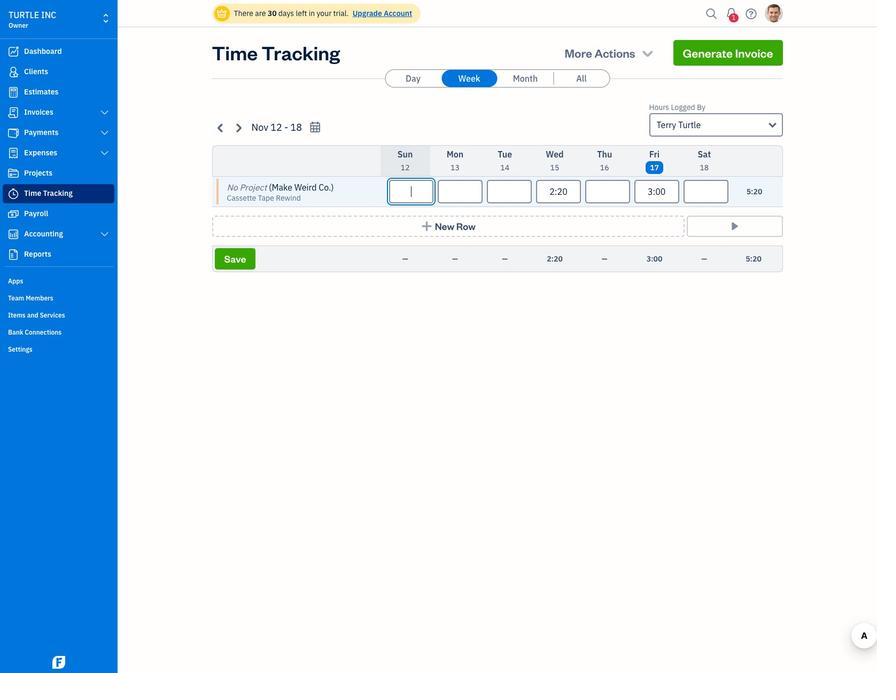 Task type: locate. For each thing, give the bounding box(es) containing it.
chevron large down image
[[100, 129, 110, 137], [100, 149, 110, 158], [100, 230, 110, 239]]

tue 14
[[498, 149, 512, 173]]

dashboard
[[24, 47, 62, 56]]

generate invoice button
[[673, 40, 783, 66]]

0 vertical spatial 18
[[291, 121, 302, 134]]

inc
[[41, 10, 56, 20]]

all
[[576, 73, 587, 84]]

bank connections link
[[3, 324, 114, 340]]

nov 12 - 18
[[251, 121, 302, 134]]

team members
[[8, 295, 53, 303]]

left
[[296, 9, 307, 18]]

0 horizontal spatial tracking
[[43, 189, 73, 198]]

14
[[500, 163, 509, 173]]

1 vertical spatial 12
[[401, 163, 410, 173]]

invoices
[[24, 107, 53, 117]]

tape
[[258, 193, 274, 203]]

dashboard link
[[3, 42, 114, 61]]

time tracking inside main element
[[24, 189, 73, 198]]

1 duration text field from the left
[[536, 180, 581, 204]]

-
[[284, 121, 288, 134]]

payroll link
[[3, 205, 114, 224]]

18
[[291, 121, 302, 134], [700, 163, 709, 173]]

project
[[240, 182, 267, 193]]

time tracking down 30
[[212, 40, 340, 65]]

time right the timer icon
[[24, 189, 41, 198]]

15
[[550, 163, 559, 173]]

generate invoice
[[683, 45, 773, 60]]

fri
[[649, 149, 660, 160]]

1 vertical spatial 5:20
[[746, 254, 762, 264]]

turtle inc owner
[[9, 10, 56, 29]]

sun
[[398, 149, 413, 160]]

1 vertical spatial time tracking
[[24, 189, 73, 198]]

0 horizontal spatial duration text field
[[536, 180, 581, 204]]

sun 12
[[398, 149, 413, 173]]

0 vertical spatial chevron large down image
[[100, 129, 110, 137]]

2:20
[[547, 254, 563, 264]]

settings link
[[3, 342, 114, 358]]

30
[[268, 9, 277, 18]]

in
[[309, 9, 315, 18]]

main element
[[0, 0, 144, 674]]

plus image
[[421, 221, 433, 232]]

your
[[317, 9, 332, 18]]

accounting link
[[3, 225, 114, 244]]

0 vertical spatial 5:20
[[747, 187, 762, 197]]

1 chevron large down image from the top
[[100, 129, 110, 137]]

crown image
[[216, 8, 227, 19]]

3 duration text field from the left
[[487, 180, 532, 204]]

chart image
[[7, 229, 20, 240]]

2 — from the left
[[452, 254, 458, 264]]

0 horizontal spatial time
[[24, 189, 41, 198]]

sat
[[698, 149, 711, 160]]

time down there
[[212, 40, 258, 65]]

1 vertical spatial time
[[24, 189, 41, 198]]

bank connections
[[8, 329, 62, 337]]

invoice image
[[7, 107, 20, 118]]

Duration text field
[[389, 180, 434, 204], [438, 180, 483, 204], [487, 180, 532, 204], [585, 180, 630, 204], [634, 180, 679, 204]]

1 horizontal spatial duration text field
[[683, 180, 728, 204]]

time tracking
[[212, 40, 340, 65], [24, 189, 73, 198]]

day link
[[385, 70, 441, 87]]

duration text field down 17
[[634, 180, 679, 204]]

apps link
[[3, 273, 114, 289]]

reports
[[24, 250, 51, 259]]

week
[[458, 73, 480, 84]]

(
[[269, 182, 272, 193]]

12
[[271, 121, 282, 134], [401, 163, 410, 173]]

chevrondown image
[[640, 45, 655, 60]]

1 horizontal spatial time tracking
[[212, 40, 340, 65]]

save button
[[215, 249, 256, 270]]

duration text field down sat 18
[[683, 180, 728, 204]]

time tracking down "projects" link
[[24, 189, 73, 198]]

duration text field down the 15
[[536, 180, 581, 204]]

3 chevron large down image from the top
[[100, 230, 110, 239]]

1 vertical spatial 18
[[700, 163, 709, 173]]

0 horizontal spatial 12
[[271, 121, 282, 134]]

team
[[8, 295, 24, 303]]

13
[[451, 163, 460, 173]]

previous week image
[[215, 122, 227, 134]]

month link
[[498, 70, 553, 87]]

18 right -
[[291, 121, 302, 134]]

tracking down the left at left top
[[262, 40, 340, 65]]

—
[[402, 254, 408, 264], [452, 254, 458, 264], [502, 254, 508, 264], [602, 254, 608, 264], [701, 254, 707, 264]]

tracking down "projects" link
[[43, 189, 73, 198]]

18 down sat
[[700, 163, 709, 173]]

0 horizontal spatial 18
[[291, 121, 302, 134]]

tue
[[498, 149, 512, 160]]

12 for nov
[[271, 121, 282, 134]]

there are 30 days left in your trial. upgrade account
[[234, 9, 412, 18]]

2 duration text field from the left
[[438, 180, 483, 204]]

12 inside the sun 12
[[401, 163, 410, 173]]

wed
[[546, 149, 564, 160]]

terry turtle
[[657, 120, 701, 130]]

5:20
[[747, 187, 762, 197], [746, 254, 762, 264]]

)
[[331, 182, 334, 193]]

dashboard image
[[7, 47, 20, 57]]

duration text field down 16
[[585, 180, 630, 204]]

1 — from the left
[[402, 254, 408, 264]]

0 horizontal spatial time tracking
[[24, 189, 73, 198]]

upgrade account link
[[350, 9, 412, 18]]

projects
[[24, 168, 53, 178]]

4 — from the left
[[602, 254, 608, 264]]

weird
[[294, 182, 317, 193]]

1 horizontal spatial 18
[[700, 163, 709, 173]]

make
[[272, 182, 292, 193]]

2 vertical spatial chevron large down image
[[100, 230, 110, 239]]

time inside the time tracking link
[[24, 189, 41, 198]]

1 horizontal spatial 12
[[401, 163, 410, 173]]

18 inside sat 18
[[700, 163, 709, 173]]

2 chevron large down image from the top
[[100, 149, 110, 158]]

no project ( make weird co. ) cassette tape rewind
[[227, 182, 334, 203]]

settings
[[8, 346, 33, 354]]

duration text field down the sun 12
[[389, 180, 434, 204]]

1 horizontal spatial time
[[212, 40, 258, 65]]

duration text field down 14
[[487, 180, 532, 204]]

12 left -
[[271, 121, 282, 134]]

Duration text field
[[536, 180, 581, 204], [683, 180, 728, 204]]

1 horizontal spatial tracking
[[262, 40, 340, 65]]

estimates link
[[3, 83, 114, 102]]

1 vertical spatial chevron large down image
[[100, 149, 110, 158]]

estimate image
[[7, 87, 20, 98]]

12 down sun
[[401, 163, 410, 173]]

time
[[212, 40, 258, 65], [24, 189, 41, 198]]

2 duration text field from the left
[[683, 180, 728, 204]]

items
[[8, 312, 26, 320]]

1 vertical spatial tracking
[[43, 189, 73, 198]]

items and services
[[8, 312, 65, 320]]

and
[[27, 312, 38, 320]]

chevron large down image for accounting
[[100, 230, 110, 239]]

chevron large down image for expenses
[[100, 149, 110, 158]]

duration text field down 13
[[438, 180, 483, 204]]

0 vertical spatial 12
[[271, 121, 282, 134]]

month
[[513, 73, 538, 84]]



Task type: vqa. For each thing, say whether or not it's contained in the screenshot.


Task type: describe. For each thing, give the bounding box(es) containing it.
connections
[[25, 329, 62, 337]]

thu 16
[[597, 149, 612, 173]]

payment image
[[7, 128, 20, 138]]

chevron large down image
[[100, 109, 110, 117]]

time tracking link
[[3, 184, 114, 204]]

invoices link
[[3, 103, 114, 122]]

1
[[732, 13, 736, 21]]

payroll
[[24, 209, 48, 219]]

services
[[40, 312, 65, 320]]

freshbooks image
[[50, 657, 67, 670]]

tracking inside the time tracking link
[[43, 189, 73, 198]]

projects link
[[3, 164, 114, 183]]

actions
[[594, 45, 635, 60]]

by
[[697, 103, 706, 112]]

1 duration text field from the left
[[389, 180, 434, 204]]

expenses
[[24, 148, 57, 158]]

clients
[[24, 67, 48, 76]]

project image
[[7, 168, 20, 179]]

hours logged by
[[649, 103, 706, 112]]

next week image
[[232, 122, 245, 134]]

0 vertical spatial time
[[212, 40, 258, 65]]

16
[[600, 163, 609, 173]]

members
[[26, 295, 53, 303]]

wed 15
[[546, 149, 564, 173]]

more actions button
[[555, 40, 665, 66]]

0 vertical spatial time tracking
[[212, 40, 340, 65]]

account
[[384, 9, 412, 18]]

items and services link
[[3, 307, 114, 323]]

days
[[278, 9, 294, 18]]

row
[[456, 220, 476, 233]]

hours
[[649, 103, 669, 112]]

search image
[[703, 6, 720, 22]]

apps
[[8, 277, 23, 285]]

team members link
[[3, 290, 114, 306]]

cassette
[[227, 193, 256, 203]]

mon
[[447, 149, 463, 160]]

choose a date image
[[309, 121, 321, 134]]

5 — from the left
[[701, 254, 707, 264]]

sat 18
[[698, 149, 711, 173]]

go to help image
[[743, 6, 760, 22]]

new
[[435, 220, 454, 233]]

3 — from the left
[[502, 254, 508, 264]]

17
[[650, 163, 659, 173]]

payments link
[[3, 123, 114, 143]]

thu
[[597, 149, 612, 160]]

week link
[[441, 70, 497, 87]]

turtle
[[678, 120, 701, 130]]

bank
[[8, 329, 23, 337]]

clients link
[[3, 63, 114, 82]]

money image
[[7, 209, 20, 220]]

accounting
[[24, 229, 63, 239]]

timer image
[[7, 189, 20, 199]]

0 vertical spatial tracking
[[262, 40, 340, 65]]

there
[[234, 9, 253, 18]]

logged
[[671, 103, 695, 112]]

payments
[[24, 128, 59, 137]]

1 button
[[723, 3, 740, 24]]

terry turtle button
[[649, 113, 783, 137]]

nov
[[251, 121, 268, 134]]

reports link
[[3, 245, 114, 265]]

co.
[[319, 182, 331, 193]]

generate
[[683, 45, 733, 60]]

rewind
[[276, 193, 301, 203]]

turtle
[[9, 10, 39, 20]]

expense image
[[7, 148, 20, 159]]

upgrade
[[353, 9, 382, 18]]

report image
[[7, 250, 20, 260]]

new row
[[435, 220, 476, 233]]

expenses link
[[3, 144, 114, 163]]

4 duration text field from the left
[[585, 180, 630, 204]]

estimates
[[24, 87, 59, 97]]

chevron large down image for payments
[[100, 129, 110, 137]]

12 for sun
[[401, 163, 410, 173]]

trial.
[[333, 9, 349, 18]]

no
[[227, 182, 238, 193]]

more
[[565, 45, 592, 60]]

start timer image
[[729, 221, 741, 232]]

owner
[[9, 21, 28, 29]]

are
[[255, 9, 266, 18]]

5 duration text field from the left
[[634, 180, 679, 204]]

client image
[[7, 67, 20, 78]]

more actions
[[565, 45, 635, 60]]

fri 17
[[649, 149, 660, 173]]

day
[[406, 73, 421, 84]]

invoice
[[735, 45, 773, 60]]



